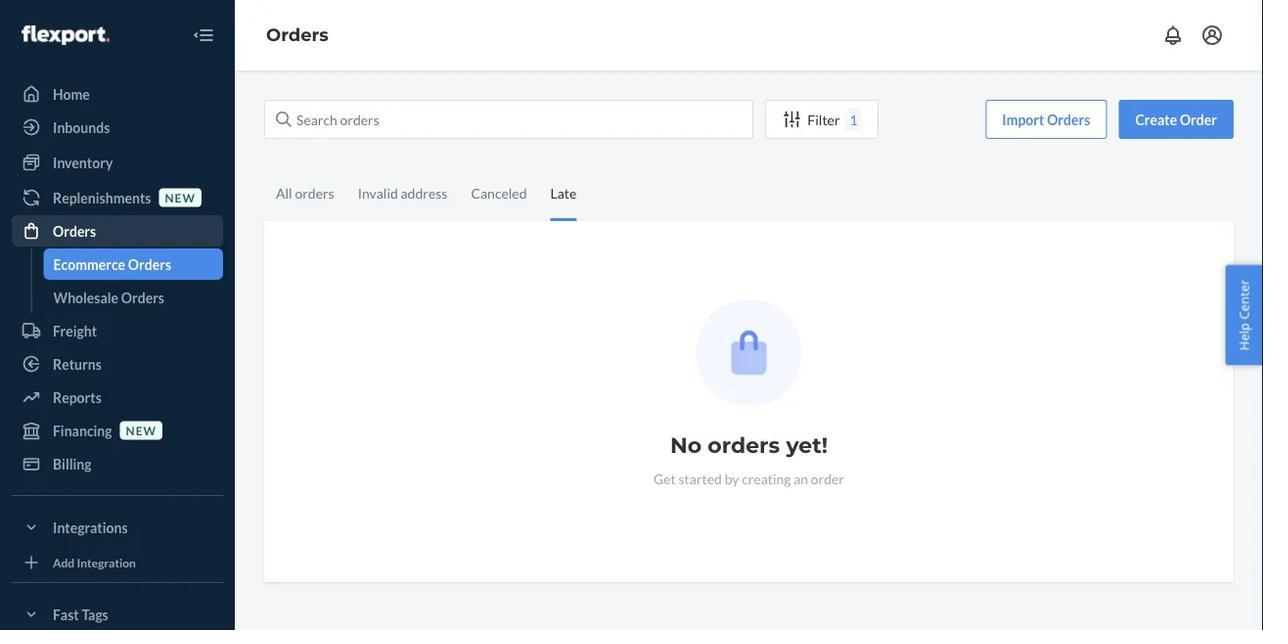 Task type: vqa. For each thing, say whether or not it's contained in the screenshot.
Sync Catalog in the top of the page
no



Task type: locate. For each thing, give the bounding box(es) containing it.
orders
[[266, 24, 329, 46], [1048, 111, 1091, 128], [53, 223, 96, 239], [128, 256, 171, 273], [121, 289, 164, 306]]

returns link
[[12, 349, 223, 380]]

wholesale orders
[[53, 289, 164, 306]]

1 vertical spatial new
[[126, 423, 157, 438]]

1 vertical spatial orders
[[708, 432, 781, 459]]

add integration link
[[12, 551, 223, 575]]

1 vertical spatial orders link
[[12, 215, 223, 247]]

0 vertical spatial orders link
[[266, 24, 329, 46]]

yet!
[[787, 432, 828, 459]]

billing link
[[12, 448, 223, 480]]

new down reports link
[[126, 423, 157, 438]]

invalid
[[358, 185, 398, 201]]

Search orders text field
[[264, 100, 754, 139]]

orders link up ecommerce orders
[[12, 215, 223, 247]]

orders up search image
[[266, 24, 329, 46]]

wholesale orders link
[[44, 282, 223, 313]]

inventory link
[[12, 147, 223, 178]]

import orders
[[1003, 111, 1091, 128]]

inbounds link
[[12, 112, 223, 143]]

orders up ecommerce
[[53, 223, 96, 239]]

all orders
[[276, 185, 335, 201]]

reports
[[53, 389, 102, 406]]

help center button
[[1226, 265, 1264, 365]]

empty list image
[[696, 300, 803, 406]]

home
[[53, 86, 90, 102]]

an
[[794, 470, 809, 487]]

integration
[[77, 556, 136, 570]]

fast tags
[[53, 606, 108, 623]]

0 horizontal spatial new
[[126, 423, 157, 438]]

flexport logo image
[[22, 25, 109, 45]]

address
[[401, 185, 448, 201]]

orders link up search image
[[266, 24, 329, 46]]

returns
[[53, 356, 102, 373]]

late
[[551, 185, 577, 201]]

orders right all
[[295, 185, 335, 201]]

1 horizontal spatial orders
[[708, 432, 781, 459]]

canceled
[[471, 185, 527, 201]]

close navigation image
[[192, 23, 215, 47]]

new down inventory link
[[165, 190, 196, 205]]

open notifications image
[[1162, 23, 1186, 47]]

no orders yet!
[[670, 432, 828, 459]]

all
[[276, 185, 292, 201]]

add
[[53, 556, 75, 570]]

orders down the ecommerce orders link
[[121, 289, 164, 306]]

add integration
[[53, 556, 136, 570]]

order
[[811, 470, 845, 487]]

orders up get started by creating an order
[[708, 432, 781, 459]]

reports link
[[12, 382, 223, 413]]

orders right "import"
[[1048, 111, 1091, 128]]

center
[[1236, 280, 1254, 320]]

1 horizontal spatial new
[[165, 190, 196, 205]]

financing
[[53, 422, 112, 439]]

0 vertical spatial new
[[165, 190, 196, 205]]

orders
[[295, 185, 335, 201], [708, 432, 781, 459]]

inbounds
[[53, 119, 110, 136]]

search image
[[276, 112, 292, 127]]

orders inside button
[[1048, 111, 1091, 128]]

open account menu image
[[1201, 23, 1225, 47]]

new for replenishments
[[165, 190, 196, 205]]

0 vertical spatial orders
[[295, 185, 335, 201]]

orders up wholesale orders link
[[128, 256, 171, 273]]

new
[[165, 190, 196, 205], [126, 423, 157, 438]]

0 horizontal spatial orders
[[295, 185, 335, 201]]

orders link
[[266, 24, 329, 46], [12, 215, 223, 247]]

tags
[[82, 606, 108, 623]]

create order link
[[1119, 100, 1235, 139]]



Task type: describe. For each thing, give the bounding box(es) containing it.
ecommerce
[[53, 256, 125, 273]]

ecommerce orders
[[53, 256, 171, 273]]

filter 1
[[808, 111, 858, 128]]

orders for wholesale orders
[[121, 289, 164, 306]]

orders for all
[[295, 185, 335, 201]]

freight link
[[12, 315, 223, 347]]

integrations button
[[12, 512, 223, 543]]

freight
[[53, 323, 97, 339]]

0 horizontal spatial orders link
[[12, 215, 223, 247]]

create
[[1136, 111, 1178, 128]]

invalid address
[[358, 185, 448, 201]]

get
[[654, 470, 676, 487]]

orders for no
[[708, 432, 781, 459]]

create order
[[1136, 111, 1218, 128]]

integrations
[[53, 519, 128, 536]]

new for financing
[[126, 423, 157, 438]]

wholesale
[[53, 289, 119, 306]]

billing
[[53, 456, 92, 472]]

orders for import orders
[[1048, 111, 1091, 128]]

home link
[[12, 78, 223, 110]]

1 horizontal spatial orders link
[[266, 24, 329, 46]]

fast tags button
[[12, 599, 223, 630]]

creating
[[742, 470, 792, 487]]

1
[[850, 111, 858, 128]]

fast
[[53, 606, 79, 623]]

by
[[725, 470, 740, 487]]

orders for ecommerce orders
[[128, 256, 171, 273]]

help
[[1236, 323, 1254, 351]]

help center
[[1236, 280, 1254, 351]]

import
[[1003, 111, 1045, 128]]

replenishments
[[53, 189, 151, 206]]

ecommerce orders link
[[44, 249, 223, 280]]

started
[[679, 470, 722, 487]]

get started by creating an order
[[654, 470, 845, 487]]

import orders button
[[986, 100, 1108, 139]]

order
[[1181, 111, 1218, 128]]

no
[[670, 432, 702, 459]]

inventory
[[53, 154, 113, 171]]

filter
[[808, 111, 841, 128]]



